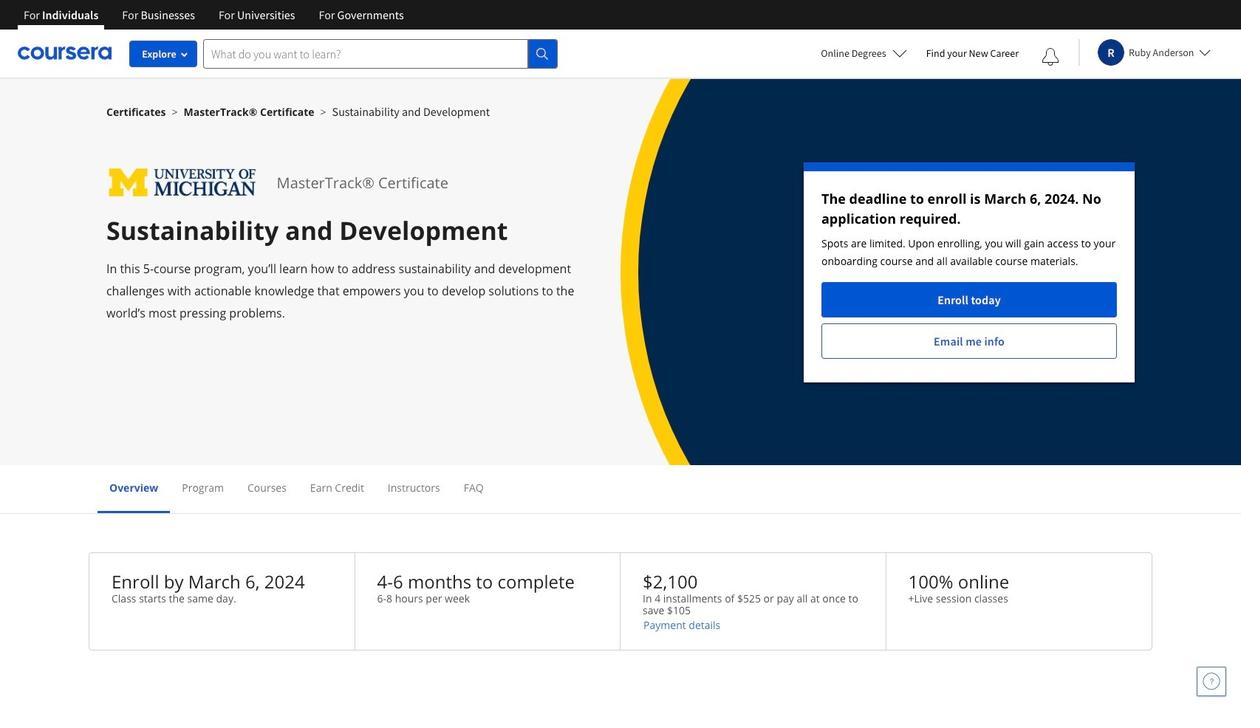 Task type: locate. For each thing, give the bounding box(es) containing it.
banner navigation
[[12, 0, 416, 30]]

None search field
[[203, 39, 558, 68]]

help center image
[[1203, 673, 1220, 691]]

certificate menu element
[[98, 465, 1144, 513]]

status
[[804, 163, 1135, 383]]

coursera image
[[18, 42, 112, 65]]



Task type: vqa. For each thing, say whether or not it's contained in the screenshot.
Help Center icon
yes



Task type: describe. For each thing, give the bounding box(es) containing it.
What do you want to learn? text field
[[203, 39, 528, 68]]

university of michigan image
[[106, 163, 259, 203]]



